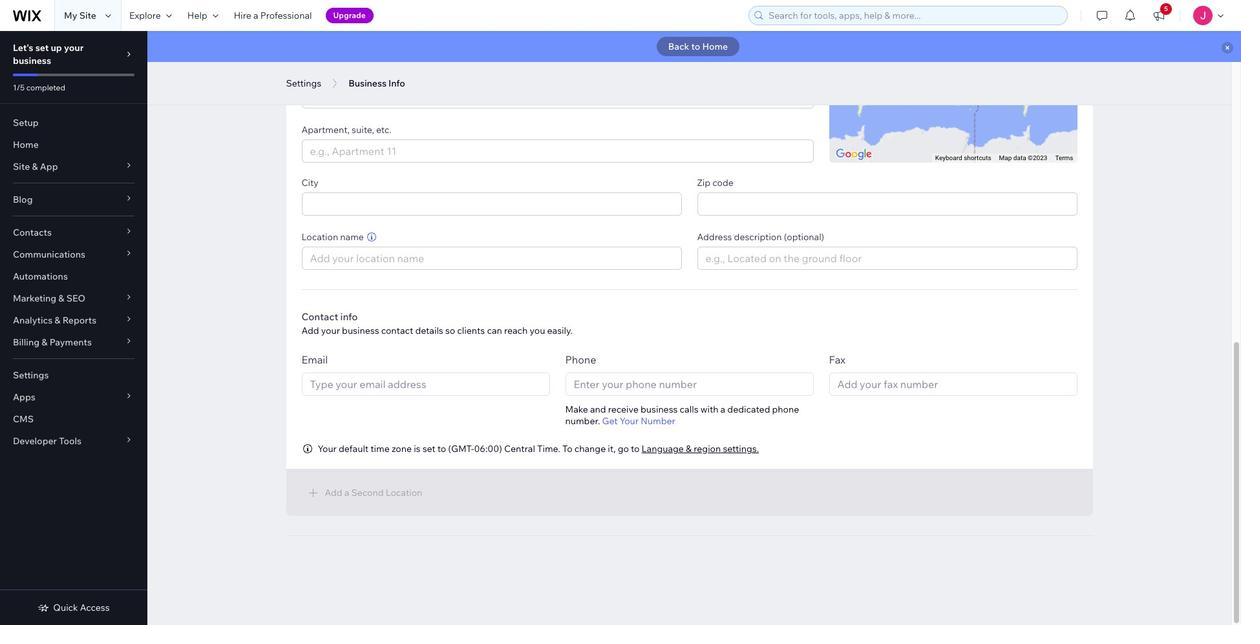 Task type: describe. For each thing, give the bounding box(es) containing it.
address
[[697, 232, 732, 243]]

to
[[562, 444, 573, 455]]

marketing & seo
[[13, 293, 85, 305]]

keyboard shortcuts
[[936, 155, 992, 162]]

upgrade
[[333, 10, 366, 20]]

so
[[445, 325, 455, 337]]

calls
[[680, 404, 699, 416]]

completed
[[26, 83, 65, 92]]

settings link
[[0, 365, 147, 387]]

suite,
[[352, 124, 374, 136]]

0 vertical spatial site
[[79, 10, 96, 21]]

let's set up your business
[[13, 42, 84, 67]]

dedicated
[[728, 404, 770, 416]]

home link
[[0, 134, 147, 156]]

google image
[[833, 146, 875, 163]]

hire a professional link
[[226, 0, 320, 31]]

address description (optional)
[[697, 232, 825, 243]]

hire a professional
[[234, 10, 312, 21]]

a inside make and receive business calls with a dedicated phone number.
[[721, 404, 726, 416]]

contacts button
[[0, 222, 147, 244]]

tools
[[59, 436, 82, 447]]

name
[[340, 232, 364, 243]]

help
[[187, 10, 207, 21]]

billing
[[13, 337, 40, 349]]

Add your location name field
[[306, 248, 677, 270]]

business inside make and receive business calls with a dedicated phone number.
[[641, 404, 678, 416]]

5
[[1165, 5, 1168, 13]]

your default time zone is set to (gmt-06:00) central time. to change it, go to language & region settings.
[[318, 444, 759, 455]]

city
[[302, 177, 319, 189]]

terms link
[[1056, 155, 1074, 162]]

hire
[[234, 10, 251, 21]]

terms
[[1056, 155, 1074, 162]]

contact info add your business contact details so clients can reach you easily.
[[302, 311, 573, 337]]

cms
[[13, 414, 34, 425]]

explore
[[129, 10, 161, 21]]

get your number
[[602, 416, 676, 427]]

site inside site & app dropdown button
[[13, 161, 30, 173]]

it,
[[608, 444, 616, 455]]

marketing & seo button
[[0, 288, 147, 310]]

make
[[565, 404, 588, 416]]

apartment,
[[302, 124, 350, 136]]

is
[[414, 444, 421, 455]]

apps button
[[0, 387, 147, 409]]

time.
[[537, 444, 560, 455]]

1 horizontal spatial to
[[631, 444, 640, 455]]

number
[[641, 416, 676, 427]]

analytics & reports button
[[0, 310, 147, 332]]

add
[[302, 325, 319, 337]]

reports
[[63, 315, 96, 327]]

quick access button
[[38, 603, 110, 614]]

location
[[302, 232, 338, 243]]

business info button
[[342, 74, 412, 93]]

phone
[[772, 404, 799, 416]]

make and receive business calls with a dedicated phone number.
[[565, 404, 799, 427]]

marketing
[[13, 293, 56, 305]]

etc.
[[376, 124, 392, 136]]

1 horizontal spatial your
[[620, 416, 639, 427]]

easily.
[[547, 325, 573, 337]]

professional
[[260, 10, 312, 21]]

default
[[339, 444, 369, 455]]

your for set
[[64, 42, 84, 54]]

automations link
[[0, 266, 147, 288]]

back
[[668, 41, 690, 52]]

info
[[389, 78, 405, 89]]

with
[[701, 404, 719, 416]]

developer
[[13, 436, 57, 447]]

payments
[[50, 337, 92, 349]]

shortcuts
[[964, 155, 992, 162]]

settings button
[[280, 74, 328, 93]]

developer tools button
[[0, 431, 147, 453]]

upgrade button
[[326, 8, 374, 23]]

automations
[[13, 271, 68, 283]]

number.
[[565, 416, 600, 427]]

zip
[[697, 177, 711, 189]]

1/5 completed
[[13, 83, 65, 92]]

up
[[51, 42, 62, 54]]

& for analytics
[[55, 315, 60, 327]]



Task type: locate. For each thing, give the bounding box(es) containing it.
code
[[713, 177, 734, 189]]

0 horizontal spatial business
[[13, 55, 51, 67]]

& for site
[[32, 161, 38, 173]]

home inside button
[[703, 41, 728, 52]]

analytics
[[13, 315, 52, 327]]

your left default
[[318, 444, 337, 455]]

& for billing
[[42, 337, 48, 349]]

your right get
[[620, 416, 639, 427]]

e.g., Apartment 11 field
[[306, 140, 809, 162]]

1 vertical spatial set
[[423, 444, 436, 455]]

setup link
[[0, 112, 147, 134]]

0 vertical spatial set
[[35, 42, 49, 54]]

to right go
[[631, 444, 640, 455]]

my site
[[64, 10, 96, 21]]

contact
[[381, 325, 413, 337]]

map data ©2023
[[999, 155, 1048, 162]]

0 horizontal spatial your
[[64, 42, 84, 54]]

Enter your phone number field
[[570, 374, 809, 396]]

& left reports
[[55, 315, 60, 327]]

0 horizontal spatial your
[[318, 444, 337, 455]]

quick access
[[53, 603, 110, 614]]

settings for settings link
[[13, 370, 49, 382]]

your inside contact info add your business contact details so clients can reach you easily.
[[321, 325, 340, 337]]

business down let's on the top
[[13, 55, 51, 67]]

can
[[487, 325, 502, 337]]

quick
[[53, 603, 78, 614]]

2 horizontal spatial business
[[641, 404, 678, 416]]

1 horizontal spatial settings
[[286, 78, 321, 89]]

0 horizontal spatial a
[[253, 10, 258, 21]]

site
[[79, 10, 96, 21], [13, 161, 30, 173]]

your
[[64, 42, 84, 54], [321, 325, 340, 337]]

developer tools
[[13, 436, 82, 447]]

settings inside settings "button"
[[286, 78, 321, 89]]

description
[[734, 232, 782, 243]]

to left (gmt-
[[438, 444, 446, 455]]

contacts
[[13, 227, 52, 239]]

1 horizontal spatial set
[[423, 444, 436, 455]]

set
[[35, 42, 49, 54], [423, 444, 436, 455]]

central
[[504, 444, 535, 455]]

set left "up"
[[35, 42, 49, 54]]

to inside button
[[692, 41, 700, 52]]

billing & payments
[[13, 337, 92, 349]]

settings up apartment,
[[286, 78, 321, 89]]

cms link
[[0, 409, 147, 431]]

& left app
[[32, 161, 38, 173]]

None field
[[306, 86, 795, 108], [306, 193, 677, 215], [702, 193, 1073, 215], [306, 86, 795, 108], [306, 193, 677, 215], [702, 193, 1073, 215]]

set right is
[[423, 444, 436, 455]]

1 vertical spatial home
[[13, 139, 39, 151]]

help button
[[180, 0, 226, 31]]

analytics & reports
[[13, 315, 96, 327]]

keyboard shortcuts button
[[936, 154, 992, 163]]

site left app
[[13, 161, 30, 173]]

map region
[[829, 31, 1078, 163]]

blog button
[[0, 189, 147, 211]]

a right with
[[721, 404, 726, 416]]

you
[[530, 325, 545, 337]]

0 vertical spatial your
[[64, 42, 84, 54]]

back to home alert
[[147, 31, 1242, 62]]

app
[[40, 161, 58, 173]]

site right my
[[79, 10, 96, 21]]

seo
[[66, 293, 85, 305]]

& for marketing
[[58, 293, 64, 305]]

0 vertical spatial business
[[13, 55, 51, 67]]

zone
[[392, 444, 412, 455]]

your inside let's set up your business
[[64, 42, 84, 54]]

1 horizontal spatial site
[[79, 10, 96, 21]]

site & app button
[[0, 156, 147, 178]]

to right back
[[692, 41, 700, 52]]

1 vertical spatial business
[[342, 325, 379, 337]]

Type your email address field
[[306, 374, 545, 396]]

settings.
[[723, 444, 759, 455]]

2 vertical spatial business
[[641, 404, 678, 416]]

1 horizontal spatial home
[[703, 41, 728, 52]]

& right 'billing'
[[42, 337, 48, 349]]

business inside let's set up your business
[[13, 55, 51, 67]]

1 vertical spatial a
[[721, 404, 726, 416]]

business inside contact info add your business contact details so clients can reach you easily.
[[342, 325, 379, 337]]

& left seo
[[58, 293, 64, 305]]

0 vertical spatial a
[[253, 10, 258, 21]]

business
[[349, 78, 387, 89]]

1 vertical spatial site
[[13, 161, 30, 173]]

receive
[[608, 404, 639, 416]]

my
[[64, 10, 77, 21]]

1 vertical spatial your
[[318, 444, 337, 455]]

1 horizontal spatial a
[[721, 404, 726, 416]]

5 button
[[1145, 0, 1174, 31]]

your down contact
[[321, 325, 340, 337]]

communications button
[[0, 244, 147, 266]]

info
[[341, 311, 358, 323]]

your
[[620, 416, 639, 427], [318, 444, 337, 455]]

communications
[[13, 249, 85, 261]]

region
[[694, 444, 721, 455]]

home inside sidebar element
[[13, 139, 39, 151]]

to
[[692, 41, 700, 52], [438, 444, 446, 455], [631, 444, 640, 455]]

details
[[415, 325, 443, 337]]

0 horizontal spatial home
[[13, 139, 39, 151]]

settings up apps
[[13, 370, 49, 382]]

back to home
[[668, 41, 728, 52]]

home right back
[[703, 41, 728, 52]]

home down 'setup'
[[13, 139, 39, 151]]

language & region settings. button
[[642, 444, 759, 455]]

change
[[575, 444, 606, 455]]

1 vertical spatial your
[[321, 325, 340, 337]]

reach
[[504, 325, 528, 337]]

map
[[999, 155, 1012, 162]]

0 horizontal spatial site
[[13, 161, 30, 173]]

2 horizontal spatial to
[[692, 41, 700, 52]]

settings
[[286, 78, 321, 89], [13, 370, 49, 382]]

(gmt-
[[448, 444, 474, 455]]

setup
[[13, 117, 39, 129]]

0 horizontal spatial settings
[[13, 370, 49, 382]]

go
[[618, 444, 629, 455]]

business for set
[[13, 55, 51, 67]]

set inside let's set up your business
[[35, 42, 49, 54]]

business for info
[[342, 325, 379, 337]]

1 vertical spatial settings
[[13, 370, 49, 382]]

access
[[80, 603, 110, 614]]

get
[[602, 416, 618, 427]]

Search for tools, apps, help & more... field
[[765, 6, 1064, 25]]

1 horizontal spatial your
[[321, 325, 340, 337]]

06:00)
[[474, 444, 502, 455]]

business info
[[349, 78, 405, 89]]

business left calls on the right
[[641, 404, 678, 416]]

1 horizontal spatial business
[[342, 325, 379, 337]]

apartment, suite, etc.
[[302, 124, 392, 136]]

back to home button
[[657, 37, 740, 56]]

0 horizontal spatial to
[[438, 444, 446, 455]]

your for info
[[321, 325, 340, 337]]

Add your fax number field
[[834, 374, 1073, 396]]

contact
[[302, 311, 338, 323]]

a right hire
[[253, 10, 258, 21]]

your right "up"
[[64, 42, 84, 54]]

sidebar element
[[0, 31, 147, 626]]

0 vertical spatial your
[[620, 416, 639, 427]]

site & app
[[13, 161, 58, 173]]

settings inside settings link
[[13, 370, 49, 382]]

0 horizontal spatial set
[[35, 42, 49, 54]]

& left region
[[686, 444, 692, 455]]

settings for settings "button"
[[286, 78, 321, 89]]

blog
[[13, 194, 33, 206]]

data
[[1014, 155, 1027, 162]]

0 vertical spatial settings
[[286, 78, 321, 89]]

1/5
[[13, 83, 25, 92]]

email
[[302, 354, 328, 367]]

e.g., Located on the ground floor field
[[702, 248, 1073, 270]]

fax
[[829, 354, 846, 367]]

and
[[590, 404, 606, 416]]

0 vertical spatial home
[[703, 41, 728, 52]]

business down info
[[342, 325, 379, 337]]



Task type: vqa. For each thing, say whether or not it's contained in the screenshot.
a
yes



